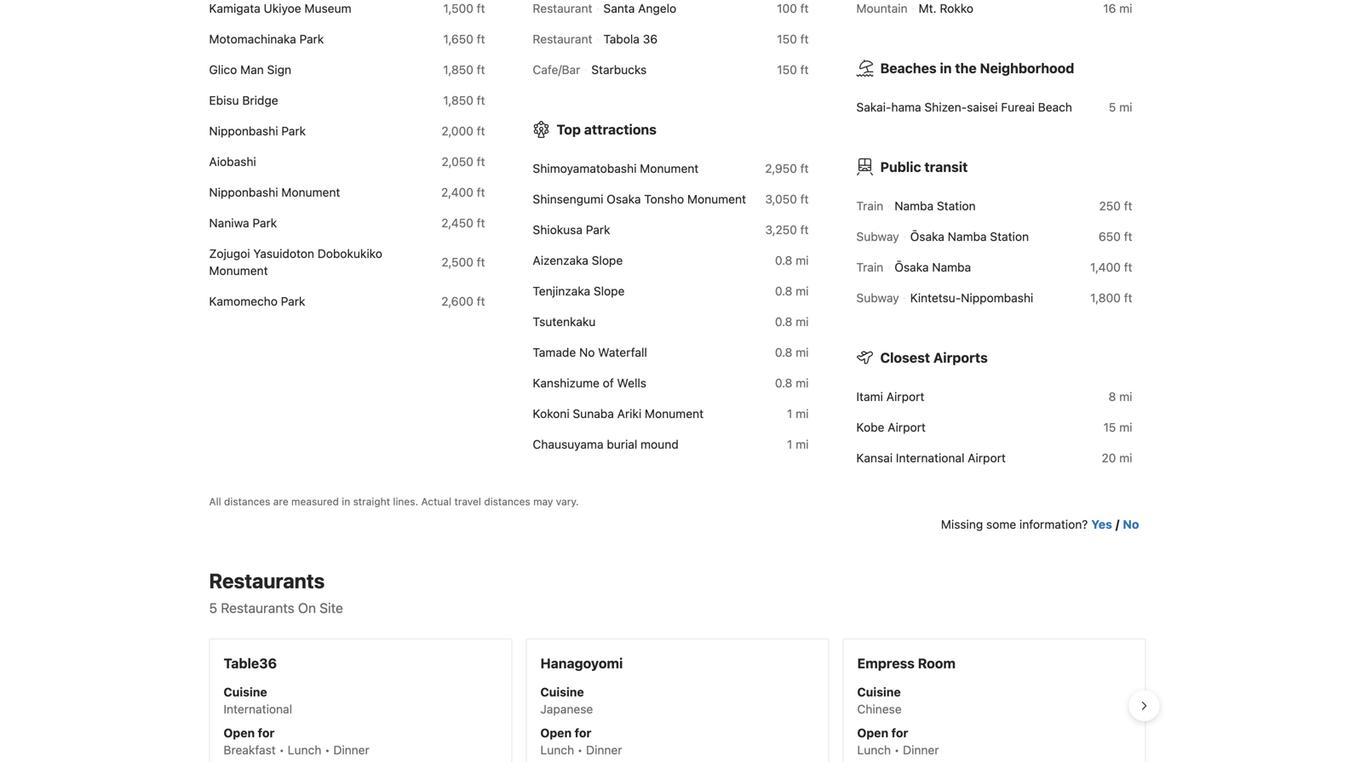 Task type: describe. For each thing, give the bounding box(es) containing it.
0.8 mi for aizenzaka slope
[[775, 254, 809, 268]]

are
[[273, 496, 289, 508]]

mi for tamade
[[796, 346, 809, 360]]

for for hanagoyomi
[[575, 727, 592, 741]]

3,250
[[766, 223, 798, 237]]

mi for chausuyama
[[796, 438, 809, 452]]

park for motomachinaka park
[[300, 32, 324, 46]]

some
[[987, 518, 1017, 532]]

kamomecho park
[[209, 295, 305, 309]]

slope for tenjinzaka slope
[[594, 284, 625, 298]]

cafe/bar
[[533, 63, 581, 77]]

restaurant for santa angelo
[[533, 1, 593, 15]]

chausuyama burial mound
[[533, 438, 679, 452]]

100 ft
[[777, 1, 809, 15]]

0.8 mi for kanshizume of wells
[[775, 376, 809, 390]]

0.8 mi for tsutenkaku
[[775, 315, 809, 329]]

motomachinaka
[[209, 32, 296, 46]]

public
[[881, 159, 922, 175]]

ukiyoe
[[264, 1, 301, 15]]

tabola 36
[[604, 32, 658, 46]]

ariki
[[618, 407, 642, 421]]

mi for kanshizume
[[796, 376, 809, 390]]

aizenzaka slope
[[533, 254, 623, 268]]

open for lunch • dinner for empress room
[[858, 727, 940, 758]]

open for lunch • dinner for hanagoyomi
[[541, 727, 623, 758]]

tamade no waterfall
[[533, 346, 648, 360]]

wells
[[617, 376, 647, 390]]

yes
[[1092, 518, 1113, 532]]

ebisu
[[209, 93, 239, 107]]

information?
[[1020, 518, 1089, 532]]

empress
[[858, 656, 915, 672]]

airport for itami airport
[[887, 390, 925, 404]]

0 horizontal spatial no
[[580, 346, 595, 360]]

250
[[1100, 199, 1121, 213]]

5 inside restaurants 5 restaurants on site
[[209, 600, 217, 617]]

subway for kintetsu-nippombashi
[[857, 291, 900, 305]]

cuisine for table36
[[224, 686, 267, 700]]

namba for ōsaka namba
[[933, 260, 972, 274]]

zojugoi yasuidoton dobokukiko monument
[[209, 247, 383, 278]]

0 horizontal spatial station
[[937, 199, 976, 213]]

2,400
[[441, 185, 474, 199]]

neighborhood
[[980, 60, 1075, 76]]

namba station
[[895, 199, 976, 213]]

1,850 ft for ebisu bridge
[[443, 93, 485, 107]]

room
[[918, 656, 956, 672]]

aizenzaka
[[533, 254, 589, 268]]

measured
[[291, 496, 339, 508]]

15 mi
[[1104, 421, 1133, 435]]

cuisine international
[[224, 686, 292, 717]]

0.8 mi for tenjinzaka slope
[[775, 284, 809, 298]]

1 for kokoni sunaba ariki monument
[[787, 407, 793, 421]]

train for ōsaka namba
[[857, 260, 884, 274]]

1,500 ft
[[444, 1, 485, 15]]

transit
[[925, 159, 968, 175]]

2,500
[[442, 255, 474, 269]]

monument up tonsho
[[640, 162, 699, 176]]

1 vertical spatial station
[[991, 230, 1029, 244]]

0.8 for kanshizume of wells
[[775, 376, 793, 390]]

150 ft for tabola 36
[[777, 32, 809, 46]]

1,650
[[444, 32, 474, 46]]

hanagoyomi
[[541, 656, 623, 672]]

2,600
[[442, 295, 474, 309]]

kobe airport
[[857, 421, 926, 435]]

shiokusa
[[533, 223, 583, 237]]

yes button
[[1092, 517, 1113, 534]]

monument for tonsho
[[688, 192, 747, 206]]

sakai-hama shizen-saisei fureai beach
[[857, 100, 1073, 114]]

1 distances from the left
[[224, 496, 271, 508]]

closest
[[881, 350, 931, 366]]

the
[[956, 60, 977, 76]]

1,800 ft
[[1091, 291, 1133, 305]]

santa angelo
[[604, 1, 677, 15]]

kintetsu-
[[911, 291, 961, 305]]

cuisine japanese
[[541, 686, 593, 717]]

monument for dobokukiko
[[209, 264, 268, 278]]

0 vertical spatial 5
[[1109, 100, 1117, 114]]

no button
[[1124, 517, 1140, 534]]

naniwa park
[[209, 216, 277, 230]]

/
[[1116, 518, 1120, 532]]

2,050 ft
[[442, 155, 485, 169]]

ōsaka for ōsaka namba station
[[911, 230, 945, 244]]

motomachinaka park
[[209, 32, 324, 46]]

dinner for empress room
[[903, 744, 940, 758]]

1,850 ft for glico man sign
[[443, 63, 485, 77]]

beaches
[[881, 60, 937, 76]]

sakai-
[[857, 100, 892, 114]]

park for shiokusa park
[[586, 223, 611, 237]]

kamigata ukiyoe museum
[[209, 1, 352, 15]]

missing some information? yes / no
[[942, 518, 1140, 532]]

osaka
[[607, 192, 641, 206]]

shimoyamatobashi monument
[[533, 162, 699, 176]]

hama
[[892, 100, 922, 114]]

1 for chausuyama burial mound
[[787, 438, 793, 452]]

mt. rokko
[[919, 1, 974, 15]]

dinner for hanagoyomi
[[586, 744, 623, 758]]

tamade
[[533, 346, 576, 360]]

150 ft for starbucks
[[777, 63, 809, 77]]

dobokukiko
[[318, 247, 383, 261]]

lunch for hanagoyomi
[[541, 744, 574, 758]]

shizen-
[[925, 100, 967, 114]]

may
[[534, 496, 553, 508]]

top attractions
[[557, 122, 657, 138]]

santa
[[604, 1, 635, 15]]

mi for kokoni
[[796, 407, 809, 421]]

sunaba
[[573, 407, 614, 421]]

tenjinzaka
[[533, 284, 591, 298]]

2,600 ft
[[442, 295, 485, 309]]

zojugoi
[[209, 247, 250, 261]]

3,050 ft
[[766, 192, 809, 206]]

• for table36
[[279, 744, 285, 758]]

man
[[240, 63, 264, 77]]

angelo
[[638, 1, 677, 15]]

kamomecho
[[209, 295, 278, 309]]

650
[[1099, 230, 1121, 244]]

cuisine for empress room
[[858, 686, 901, 700]]

nipponbashi park
[[209, 124, 306, 138]]



Task type: vqa. For each thing, say whether or not it's contained in the screenshot.
a in Trending Cities Book Flights To A Destination Popular With Travelers From The United States
no



Task type: locate. For each thing, give the bounding box(es) containing it.
4 0.8 from the top
[[775, 346, 793, 360]]

0 horizontal spatial 5
[[209, 600, 217, 617]]

2 1 from the top
[[787, 438, 793, 452]]

1,850 up 2,000
[[443, 93, 474, 107]]

mi for itami
[[1120, 390, 1133, 404]]

0 vertical spatial train
[[857, 199, 884, 213]]

slope down aizenzaka slope
[[594, 284, 625, 298]]

3 0.8 mi from the top
[[775, 315, 809, 329]]

airports
[[934, 350, 988, 366]]

ōsaka for ōsaka namba
[[895, 260, 929, 274]]

1 horizontal spatial for
[[575, 727, 592, 741]]

region containing table36
[[196, 632, 1160, 763]]

1 vertical spatial subway
[[857, 291, 900, 305]]

lunch inside open for breakfast • lunch • dinner
[[288, 744, 322, 758]]

park for kamomecho park
[[281, 295, 305, 309]]

0 vertical spatial international
[[896, 451, 965, 465]]

3 open from the left
[[858, 727, 889, 741]]

in left the on the top of the page
[[940, 60, 952, 76]]

for down japanese
[[575, 727, 592, 741]]

airport up the kobe airport
[[887, 390, 925, 404]]

monument inside zojugoi yasuidoton dobokukiko monument
[[209, 264, 268, 278]]

chausuyama
[[533, 438, 604, 452]]

0 vertical spatial 150
[[777, 32, 798, 46]]

0 vertical spatial 1
[[787, 407, 793, 421]]

0 horizontal spatial distances
[[224, 496, 271, 508]]

slope up tenjinzaka slope
[[592, 254, 623, 268]]

1 horizontal spatial cuisine
[[541, 686, 584, 700]]

ōsaka up kintetsu-
[[895, 260, 929, 274]]

15
[[1104, 421, 1117, 435]]

1,650 ft
[[444, 32, 485, 46]]

1 150 from the top
[[777, 32, 798, 46]]

1 subway from the top
[[857, 230, 900, 244]]

vary.
[[556, 496, 579, 508]]

1 mi for chausuyama burial mound
[[787, 438, 809, 452]]

1 vertical spatial no
[[1124, 518, 1140, 532]]

1 open from the left
[[224, 727, 255, 741]]

shiokusa park
[[533, 223, 611, 237]]

open inside open for breakfast • lunch • dinner
[[224, 727, 255, 741]]

tsutenkaku
[[533, 315, 596, 329]]

for inside open for breakfast • lunch • dinner
[[258, 727, 275, 741]]

actual
[[421, 496, 452, 508]]

monument up mound
[[645, 407, 704, 421]]

0 vertical spatial 1 mi
[[787, 407, 809, 421]]

2 150 from the top
[[777, 63, 798, 77]]

0 horizontal spatial in
[[342, 496, 350, 508]]

1 vertical spatial 5
[[209, 600, 217, 617]]

2 1 mi from the top
[[787, 438, 809, 452]]

itami airport
[[857, 390, 925, 404]]

1 vertical spatial 1 mi
[[787, 438, 809, 452]]

subway for ōsaka namba station
[[857, 230, 900, 244]]

open for lunch • dinner
[[541, 727, 623, 758], [858, 727, 940, 758]]

1 horizontal spatial station
[[991, 230, 1029, 244]]

0 vertical spatial slope
[[592, 254, 623, 268]]

kamigata
[[209, 1, 261, 15]]

5 0.8 mi from the top
[[775, 376, 809, 390]]

1,800
[[1091, 291, 1121, 305]]

subway left kintetsu-
[[857, 291, 900, 305]]

1 nipponbashi from the top
[[209, 124, 278, 138]]

1 horizontal spatial open for lunch • dinner
[[858, 727, 940, 758]]

lunch right breakfast
[[288, 744, 322, 758]]

mi for sakai-
[[1120, 100, 1133, 114]]

cuisine inside cuisine japanese
[[541, 686, 584, 700]]

cuisine for hanagoyomi
[[541, 686, 584, 700]]

open down chinese
[[858, 727, 889, 741]]

slope
[[592, 254, 623, 268], [594, 284, 625, 298]]

0.8 mi for tamade no waterfall
[[775, 346, 809, 360]]

rokko
[[940, 1, 974, 15]]

for up breakfast
[[258, 727, 275, 741]]

0 horizontal spatial lunch
[[288, 744, 322, 758]]

1 150 ft from the top
[[777, 32, 809, 46]]

0 vertical spatial restaurant
[[533, 1, 593, 15]]

1 mi
[[787, 407, 809, 421], [787, 438, 809, 452]]

kanshizume of wells
[[533, 376, 647, 390]]

shinsengumi
[[533, 192, 604, 206]]

0 vertical spatial ōsaka
[[911, 230, 945, 244]]

kobe
[[857, 421, 885, 435]]

4 0.8 mi from the top
[[775, 346, 809, 360]]

1,850
[[443, 63, 474, 77], [443, 93, 474, 107]]

1,850 ft
[[443, 63, 485, 77], [443, 93, 485, 107]]

1 dinner from the left
[[334, 744, 370, 758]]

mi for kobe
[[1120, 421, 1133, 435]]

1 vertical spatial 1
[[787, 438, 793, 452]]

ōsaka namba station
[[911, 230, 1029, 244]]

3 for from the left
[[892, 727, 909, 741]]

lunch
[[288, 744, 322, 758], [541, 744, 574, 758], [858, 744, 891, 758]]

kokoni sunaba ariki monument
[[533, 407, 704, 421]]

kansai
[[857, 451, 893, 465]]

150
[[777, 32, 798, 46], [777, 63, 798, 77]]

1 vertical spatial in
[[342, 496, 350, 508]]

restaurant left santa
[[533, 1, 593, 15]]

namba up kintetsu-
[[933, 260, 972, 274]]

0 vertical spatial station
[[937, 199, 976, 213]]

0 horizontal spatial international
[[224, 703, 292, 717]]

2 150 ft from the top
[[777, 63, 809, 77]]

1 vertical spatial train
[[857, 260, 884, 274]]

0 vertical spatial 150 ft
[[777, 32, 809, 46]]

2 subway from the top
[[857, 291, 900, 305]]

station up nippombashi
[[991, 230, 1029, 244]]

100
[[777, 1, 798, 15]]

mountain
[[857, 1, 908, 15]]

park down zojugoi yasuidoton dobokukiko monument
[[281, 295, 305, 309]]

airport down itami airport
[[888, 421, 926, 435]]

monument up yasuidoton
[[282, 185, 340, 199]]

2,950
[[766, 162, 798, 176]]

0.8 for aizenzaka slope
[[775, 254, 793, 268]]

open for empress room
[[858, 727, 889, 741]]

on
[[298, 600, 316, 617]]

open for lunch • dinner down japanese
[[541, 727, 623, 758]]

4 • from the left
[[895, 744, 900, 758]]

airport for kobe airport
[[888, 421, 926, 435]]

1 vertical spatial 1,850
[[443, 93, 474, 107]]

2 horizontal spatial open
[[858, 727, 889, 741]]

0 vertical spatial nipponbashi
[[209, 124, 278, 138]]

•
[[279, 744, 285, 758], [325, 744, 330, 758], [578, 744, 583, 758], [895, 744, 900, 758]]

1 open for lunch • dinner from the left
[[541, 727, 623, 758]]

1 0.8 mi from the top
[[775, 254, 809, 268]]

1 horizontal spatial distances
[[484, 496, 531, 508]]

cuisine up japanese
[[541, 686, 584, 700]]

open for hanagoyomi
[[541, 727, 572, 741]]

3 • from the left
[[578, 744, 583, 758]]

1 vertical spatial ōsaka
[[895, 260, 929, 274]]

• for hanagoyomi
[[578, 744, 583, 758]]

international for kansai
[[896, 451, 965, 465]]

1 vertical spatial 1,850 ft
[[443, 93, 485, 107]]

0 vertical spatial in
[[940, 60, 952, 76]]

for down chinese
[[892, 727, 909, 741]]

1 horizontal spatial international
[[896, 451, 965, 465]]

glico
[[209, 63, 237, 77]]

park
[[300, 32, 324, 46], [282, 124, 306, 138], [253, 216, 277, 230], [586, 223, 611, 237], [281, 295, 305, 309]]

namba down the namba station
[[948, 230, 987, 244]]

1 horizontal spatial in
[[940, 60, 952, 76]]

nipponbashi for nipponbashi park
[[209, 124, 278, 138]]

station up ōsaka namba station at the top right of page
[[937, 199, 976, 213]]

2 train from the top
[[857, 260, 884, 274]]

1 1,850 from the top
[[443, 63, 474, 77]]

lunch down chinese
[[858, 744, 891, 758]]

0 vertical spatial restaurants
[[209, 569, 325, 593]]

1 vertical spatial 150
[[777, 63, 798, 77]]

cuisine down table36
[[224, 686, 267, 700]]

no right /
[[1124, 518, 1140, 532]]

2,950 ft
[[766, 162, 809, 176]]

1 1 from the top
[[787, 407, 793, 421]]

1,400
[[1091, 260, 1121, 274]]

distances right the "all"
[[224, 496, 271, 508]]

namba
[[895, 199, 934, 213], [948, 230, 987, 244], [933, 260, 972, 274]]

train left ōsaka namba
[[857, 260, 884, 274]]

0 vertical spatial 1,850
[[443, 63, 474, 77]]

1 horizontal spatial no
[[1124, 518, 1140, 532]]

2 vertical spatial namba
[[933, 260, 972, 274]]

2 1,850 ft from the top
[[443, 93, 485, 107]]

2 lunch from the left
[[541, 744, 574, 758]]

top
[[557, 122, 581, 138]]

2 • from the left
[[325, 744, 330, 758]]

1 vertical spatial international
[[224, 703, 292, 717]]

0 horizontal spatial for
[[258, 727, 275, 741]]

• for empress room
[[895, 744, 900, 758]]

mound
[[641, 438, 679, 452]]

0.8 for tamade no waterfall
[[775, 346, 793, 360]]

monument for ariki
[[645, 407, 704, 421]]

ōsaka up ōsaka namba
[[911, 230, 945, 244]]

1 vertical spatial restaurants
[[221, 600, 295, 617]]

150 for tabola 36
[[777, 32, 798, 46]]

3 cuisine from the left
[[858, 686, 901, 700]]

1 for from the left
[[258, 727, 275, 741]]

nipponbashi up naniwa park
[[209, 185, 278, 199]]

mi for tenjinzaka
[[796, 284, 809, 298]]

2 horizontal spatial lunch
[[858, 744, 891, 758]]

cuisine
[[224, 686, 267, 700], [541, 686, 584, 700], [858, 686, 901, 700]]

2 cuisine from the left
[[541, 686, 584, 700]]

1 0.8 from the top
[[775, 254, 793, 268]]

2,400 ft
[[441, 185, 485, 199]]

2 0.8 from the top
[[775, 284, 793, 298]]

monument down zojugoi
[[209, 264, 268, 278]]

2 dinner from the left
[[586, 744, 623, 758]]

2 vertical spatial airport
[[968, 451, 1006, 465]]

0 vertical spatial 1,850 ft
[[443, 63, 485, 77]]

2 horizontal spatial for
[[892, 727, 909, 741]]

1 horizontal spatial lunch
[[541, 744, 574, 758]]

0.8 for tenjinzaka slope
[[775, 284, 793, 298]]

park for naniwa park
[[253, 216, 277, 230]]

0 vertical spatial subway
[[857, 230, 900, 244]]

in left straight at left bottom
[[342, 496, 350, 508]]

1,850 ft down 1,650 ft
[[443, 63, 485, 77]]

no up kanshizume of wells
[[580, 346, 595, 360]]

park up aizenzaka slope
[[586, 223, 611, 237]]

1 vertical spatial airport
[[888, 421, 926, 435]]

0.8 for tsutenkaku
[[775, 315, 793, 329]]

1
[[787, 407, 793, 421], [787, 438, 793, 452]]

train
[[857, 199, 884, 213], [857, 260, 884, 274]]

international for cuisine
[[224, 703, 292, 717]]

3 dinner from the left
[[903, 744, 940, 758]]

1,850 for glico man sign
[[443, 63, 474, 77]]

1 restaurant from the top
[[533, 1, 593, 15]]

0 horizontal spatial dinner
[[334, 744, 370, 758]]

1 cuisine from the left
[[224, 686, 267, 700]]

straight
[[353, 496, 390, 508]]

2 open from the left
[[541, 727, 572, 741]]

lunch for empress room
[[858, 744, 891, 758]]

1 vertical spatial namba
[[948, 230, 987, 244]]

2 nipponbashi from the top
[[209, 185, 278, 199]]

aiobashi
[[209, 155, 256, 169]]

open for lunch • dinner down chinese
[[858, 727, 940, 758]]

1 vertical spatial restaurant
[[533, 32, 593, 46]]

nipponbashi monument
[[209, 185, 340, 199]]

beaches in the neighborhood
[[881, 60, 1075, 76]]

open
[[224, 727, 255, 741], [541, 727, 572, 741], [858, 727, 889, 741]]

2,450 ft
[[442, 216, 485, 230]]

2 for from the left
[[575, 727, 592, 741]]

open down japanese
[[541, 727, 572, 741]]

international up breakfast
[[224, 703, 292, 717]]

all
[[209, 496, 221, 508]]

restaurants left on
[[221, 600, 295, 617]]

1 vertical spatial slope
[[594, 284, 625, 298]]

2 horizontal spatial dinner
[[903, 744, 940, 758]]

16 mi
[[1104, 1, 1133, 15]]

lunch down japanese
[[541, 744, 574, 758]]

2 horizontal spatial cuisine
[[858, 686, 901, 700]]

all distances are measured in straight lines. actual travel distances may vary.
[[209, 496, 579, 508]]

cuisine chinese
[[858, 686, 902, 717]]

sign
[[267, 63, 291, 77]]

1 horizontal spatial open
[[541, 727, 572, 741]]

missing
[[942, 518, 984, 532]]

ft
[[477, 1, 485, 15], [801, 1, 809, 15], [477, 32, 485, 46], [801, 32, 809, 46], [477, 63, 485, 77], [801, 63, 809, 77], [477, 93, 485, 107], [477, 124, 485, 138], [477, 155, 485, 169], [801, 162, 809, 176], [477, 185, 485, 199], [801, 192, 809, 206], [1125, 199, 1133, 213], [477, 216, 485, 230], [801, 223, 809, 237], [1125, 230, 1133, 244], [477, 255, 485, 269], [1125, 260, 1133, 274], [1125, 291, 1133, 305], [477, 295, 485, 309]]

for for table36
[[258, 727, 275, 741]]

open up breakfast
[[224, 727, 255, 741]]

namba down the public transit
[[895, 199, 934, 213]]

international down the kobe airport
[[896, 451, 965, 465]]

dinner inside open for breakfast • lunch • dinner
[[334, 744, 370, 758]]

2,450
[[442, 216, 474, 230]]

region
[[196, 632, 1160, 763]]

16
[[1104, 1, 1117, 15]]

subway up ōsaka namba
[[857, 230, 900, 244]]

kanshizume
[[533, 376, 600, 390]]

park down "museum"
[[300, 32, 324, 46]]

3 0.8 from the top
[[775, 315, 793, 329]]

for for empress room
[[892, 727, 909, 741]]

airport up "some"
[[968, 451, 1006, 465]]

distances
[[224, 496, 271, 508], [484, 496, 531, 508]]

japanese
[[541, 703, 593, 717]]

station
[[937, 199, 976, 213], [991, 230, 1029, 244]]

glico man sign
[[209, 63, 291, 77]]

distances left the may
[[484, 496, 531, 508]]

1 1,850 ft from the top
[[443, 63, 485, 77]]

yasuidoton
[[253, 247, 314, 261]]

3,250 ft
[[766, 223, 809, 237]]

0 horizontal spatial open for lunch • dinner
[[541, 727, 623, 758]]

mi for aizenzaka
[[796, 254, 809, 268]]

namba for ōsaka namba station
[[948, 230, 987, 244]]

restaurant up cafe/bar
[[533, 32, 593, 46]]

2 open for lunch • dinner from the left
[[858, 727, 940, 758]]

5 0.8 from the top
[[775, 376, 793, 390]]

chinese
[[858, 703, 902, 717]]

monument right tonsho
[[688, 192, 747, 206]]

1 horizontal spatial dinner
[[586, 744, 623, 758]]

cuisine inside cuisine chinese
[[858, 686, 901, 700]]

36
[[643, 32, 658, 46]]

3,050
[[766, 192, 798, 206]]

2 restaurant from the top
[[533, 32, 593, 46]]

1 horizontal spatial 5
[[1109, 100, 1117, 114]]

0 horizontal spatial cuisine
[[224, 686, 267, 700]]

travel
[[455, 496, 481, 508]]

150 for starbucks
[[777, 63, 798, 77]]

kansai international airport
[[857, 451, 1006, 465]]

8
[[1109, 390, 1117, 404]]

park down sign
[[282, 124, 306, 138]]

restaurants up on
[[209, 569, 325, 593]]

1 mi for kokoni sunaba ariki monument
[[787, 407, 809, 421]]

cuisine up chinese
[[858, 686, 901, 700]]

2 0.8 mi from the top
[[775, 284, 809, 298]]

nipponbashi for nipponbashi monument
[[209, 185, 278, 199]]

shimoyamatobashi
[[533, 162, 637, 176]]

2 distances from the left
[[484, 496, 531, 508]]

0 vertical spatial airport
[[887, 390, 925, 404]]

1,850 for ebisu bridge
[[443, 93, 474, 107]]

park down nipponbashi monument
[[253, 216, 277, 230]]

2 1,850 from the top
[[443, 93, 474, 107]]

1 lunch from the left
[[288, 744, 322, 758]]

mi for kansai
[[1120, 451, 1133, 465]]

site
[[320, 600, 343, 617]]

1,850 down 1,650
[[443, 63, 474, 77]]

1 • from the left
[[279, 744, 285, 758]]

1 1 mi from the top
[[787, 407, 809, 421]]

1 train from the top
[[857, 199, 884, 213]]

open for table36
[[224, 727, 255, 741]]

restaurant for tabola 36
[[533, 32, 593, 46]]

1,850 ft up the 2,000 ft
[[443, 93, 485, 107]]

waterfall
[[598, 346, 648, 360]]

0 vertical spatial namba
[[895, 199, 934, 213]]

nipponbashi down ebisu bridge
[[209, 124, 278, 138]]

3 lunch from the left
[[858, 744, 891, 758]]

for
[[258, 727, 275, 741], [575, 727, 592, 741], [892, 727, 909, 741]]

park for nipponbashi park
[[282, 124, 306, 138]]

1 vertical spatial 150 ft
[[777, 63, 809, 77]]

slope for aizenzaka slope
[[592, 254, 623, 268]]

1 mi left the kansai
[[787, 438, 809, 452]]

train for namba station
[[857, 199, 884, 213]]

1 mi left 'kobe'
[[787, 407, 809, 421]]

burial
[[607, 438, 638, 452]]

tenjinzaka slope
[[533, 284, 625, 298]]

0 horizontal spatial open
[[224, 727, 255, 741]]

0 vertical spatial no
[[580, 346, 595, 360]]

train down public
[[857, 199, 884, 213]]

1 vertical spatial nipponbashi
[[209, 185, 278, 199]]

table36
[[224, 656, 277, 672]]

fureai
[[1002, 100, 1035, 114]]

2,000 ft
[[442, 124, 485, 138]]

cuisine inside cuisine international
[[224, 686, 267, 700]]



